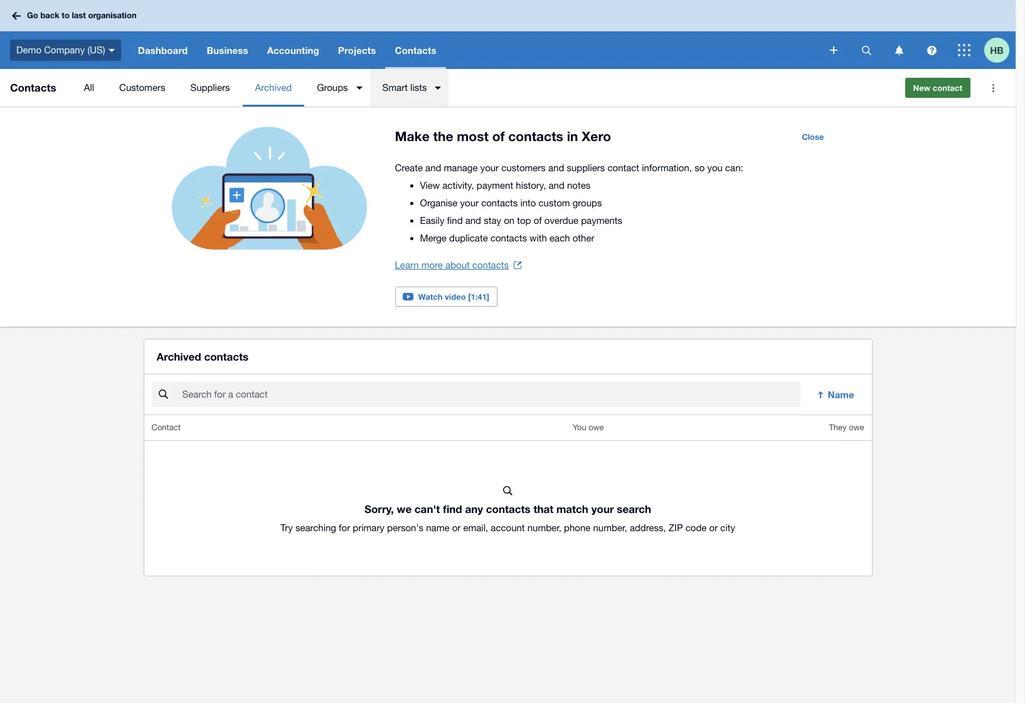 Task type: vqa. For each thing, say whether or not it's contained in the screenshot.
4th the Match link from the top
no



Task type: locate. For each thing, give the bounding box(es) containing it.
archived button
[[243, 69, 305, 107]]

owe right they
[[850, 423, 865, 433]]

easily find and stay on top of overdue payments
[[420, 215, 623, 226]]

1 horizontal spatial contacts
[[395, 45, 437, 56]]

1 vertical spatial find
[[443, 503, 463, 516]]

or right the "name"
[[452, 523, 461, 534]]

1 horizontal spatial contact
[[933, 83, 963, 93]]

0 horizontal spatial number,
[[528, 523, 562, 534]]

projects button
[[329, 31, 386, 69]]

contact right new
[[933, 83, 963, 93]]

your up "payment"
[[481, 163, 499, 173]]

1 or from the left
[[452, 523, 461, 534]]

your
[[481, 163, 499, 173], [460, 198, 479, 208], [592, 503, 614, 516]]

watch
[[418, 292, 443, 302]]

1 owe from the left
[[589, 423, 604, 433]]

contact right 'suppliers'
[[608, 163, 640, 173]]

1 horizontal spatial or
[[710, 523, 718, 534]]

2 horizontal spatial your
[[592, 503, 614, 516]]

1 horizontal spatial owe
[[850, 423, 865, 433]]

actions menu image
[[981, 75, 1006, 100]]

contacts
[[509, 129, 564, 144], [482, 198, 518, 208], [491, 233, 527, 244], [473, 260, 509, 271], [204, 350, 249, 364], [486, 503, 531, 516]]

0 horizontal spatial of
[[493, 129, 505, 144]]

city
[[721, 523, 736, 534]]

create
[[395, 163, 423, 173]]

banner
[[0, 0, 1016, 69]]

and
[[426, 163, 442, 173], [549, 163, 565, 173], [549, 180, 565, 191], [466, 215, 482, 226]]

all button
[[71, 69, 107, 107]]

0 vertical spatial archived
[[255, 82, 292, 93]]

contacts
[[395, 45, 437, 56], [10, 81, 56, 94]]

2 vertical spatial your
[[592, 503, 614, 516]]

owe for they owe
[[850, 423, 865, 433]]

xero
[[582, 129, 611, 144]]

0 vertical spatial contact
[[933, 83, 963, 93]]

go
[[27, 10, 38, 20]]

contacts up lists
[[395, 45, 437, 56]]

0 horizontal spatial or
[[452, 523, 461, 534]]

watch video [1:41] button
[[395, 287, 498, 307]]

contacts down demo
[[10, 81, 56, 94]]

into
[[521, 198, 536, 208]]

and up 'duplicate'
[[466, 215, 482, 226]]

we
[[397, 503, 412, 516]]

1 horizontal spatial your
[[481, 163, 499, 173]]

account
[[491, 523, 525, 534]]

number,
[[528, 523, 562, 534], [594, 523, 628, 534]]

organise
[[420, 198, 458, 208]]

try
[[281, 523, 293, 534]]

view
[[420, 180, 440, 191]]

0 vertical spatial your
[[481, 163, 499, 173]]

you owe
[[573, 423, 604, 433]]

close
[[802, 132, 825, 142]]

0 vertical spatial find
[[447, 215, 463, 226]]

0 horizontal spatial archived
[[157, 350, 201, 364]]

smart lists button
[[370, 69, 449, 107]]

banner containing hb
[[0, 0, 1016, 69]]

groups button
[[305, 69, 370, 107]]

contacts button
[[386, 31, 446, 69]]

[1:41]
[[468, 292, 490, 302]]

for
[[339, 523, 350, 534]]

contact inside button
[[933, 83, 963, 93]]

archived for archived
[[255, 82, 292, 93]]

name button
[[808, 382, 865, 408]]

svg image
[[12, 12, 21, 20], [959, 44, 971, 57], [862, 46, 872, 55], [896, 46, 904, 55], [928, 46, 937, 55], [108, 49, 115, 52]]

that
[[534, 503, 554, 516]]

1 horizontal spatial number,
[[594, 523, 628, 534]]

search
[[617, 503, 652, 516]]

learn more about contacts
[[395, 260, 509, 271]]

notes
[[568, 180, 591, 191]]

your down activity, at top
[[460, 198, 479, 208]]

contact
[[933, 83, 963, 93], [608, 163, 640, 173]]

dashboard link
[[129, 31, 197, 69]]

owe for you owe
[[589, 423, 604, 433]]

primary
[[353, 523, 385, 534]]

learn
[[395, 260, 419, 271]]

with
[[530, 233, 547, 244]]

the
[[434, 129, 454, 144]]

find inside contact list table element
[[443, 503, 463, 516]]

find
[[447, 215, 463, 226], [443, 503, 463, 516]]

about
[[446, 260, 470, 271]]

go back to last organisation
[[27, 10, 137, 20]]

dashboard
[[138, 45, 188, 56]]

navigation containing dashboard
[[129, 31, 822, 69]]

owe right 'you' on the bottom of the page
[[589, 423, 604, 433]]

0 vertical spatial contacts
[[395, 45, 437, 56]]

or left city
[[710, 523, 718, 534]]

navigation
[[129, 31, 822, 69]]

sorry, we can't find any contacts that match your search
[[365, 503, 652, 516]]

new contact
[[914, 83, 963, 93]]

demo
[[16, 44, 41, 55]]

can:
[[726, 163, 744, 173]]

of right top
[[534, 215, 542, 226]]

back
[[40, 10, 59, 20]]

other
[[573, 233, 595, 244]]

manage
[[444, 163, 478, 173]]

menu
[[71, 69, 896, 107]]

contact list table element
[[144, 416, 872, 576]]

or
[[452, 523, 461, 534], [710, 523, 718, 534]]

view activity, payment history, and notes
[[420, 180, 591, 191]]

1 vertical spatial archived
[[157, 350, 201, 364]]

number, down "search"
[[594, 523, 628, 534]]

of right most
[[493, 129, 505, 144]]

number, down that
[[528, 523, 562, 534]]

1 vertical spatial of
[[534, 215, 542, 226]]

find up 'duplicate'
[[447, 215, 463, 226]]

close button
[[795, 127, 832, 147]]

create and manage your customers and suppliers contact information, so you can:
[[395, 163, 744, 173]]

find left the "any"
[[443, 503, 463, 516]]

and up the custom
[[549, 180, 565, 191]]

zip
[[669, 523, 683, 534]]

0 horizontal spatial your
[[460, 198, 479, 208]]

0 horizontal spatial contacts
[[10, 81, 56, 94]]

lists
[[411, 82, 427, 93]]

1 vertical spatial your
[[460, 198, 479, 208]]

0 horizontal spatial owe
[[589, 423, 604, 433]]

you
[[708, 163, 723, 173]]

your right "match"
[[592, 503, 614, 516]]

smart
[[383, 82, 408, 93]]

archived inside "button"
[[255, 82, 292, 93]]

accounting button
[[258, 31, 329, 69]]

video
[[445, 292, 466, 302]]

0 horizontal spatial contact
[[608, 163, 640, 173]]

1 horizontal spatial archived
[[255, 82, 292, 93]]

2 owe from the left
[[850, 423, 865, 433]]

payment
[[477, 180, 514, 191]]



Task type: describe. For each thing, give the bounding box(es) containing it.
2 or from the left
[[710, 523, 718, 534]]

make
[[395, 129, 430, 144]]

phone
[[564, 523, 591, 534]]

1 number, from the left
[[528, 523, 562, 534]]

Search for a contact field
[[181, 383, 801, 407]]

demo company (us) button
[[0, 31, 129, 69]]

archived for archived contacts
[[157, 350, 201, 364]]

easily
[[420, 215, 445, 226]]

smart lists
[[383, 82, 427, 93]]

payments
[[581, 215, 623, 226]]

archived contacts
[[157, 350, 249, 364]]

custom
[[539, 198, 570, 208]]

overdue
[[545, 215, 579, 226]]

smart lists menu item
[[370, 69, 449, 107]]

sorry,
[[365, 503, 394, 516]]

each
[[550, 233, 570, 244]]

suppliers button
[[178, 69, 243, 107]]

all
[[84, 82, 94, 93]]

suppliers
[[190, 82, 230, 93]]

they
[[830, 423, 847, 433]]

duplicate
[[450, 233, 488, 244]]

your inside contact list table element
[[592, 503, 614, 516]]

more
[[422, 260, 443, 271]]

match
[[557, 503, 589, 516]]

searching
[[296, 523, 336, 534]]

address,
[[630, 523, 667, 534]]

suppliers
[[567, 163, 605, 173]]

organise your contacts into custom groups
[[420, 198, 602, 208]]

so
[[695, 163, 705, 173]]

groups
[[317, 82, 348, 93]]

can't
[[415, 503, 440, 516]]

most
[[457, 129, 489, 144]]

top
[[517, 215, 531, 226]]

(us)
[[87, 44, 105, 55]]

name
[[828, 389, 855, 401]]

svg image
[[831, 46, 838, 54]]

and left 'suppliers'
[[549, 163, 565, 173]]

on
[[504, 215, 515, 226]]

name
[[426, 523, 450, 534]]

make the most of contacts in xero
[[395, 129, 611, 144]]

groups
[[573, 198, 602, 208]]

history,
[[516, 180, 546, 191]]

new contact button
[[906, 78, 971, 98]]

merge
[[420, 233, 447, 244]]

2 number, from the left
[[594, 523, 628, 534]]

contacts inside contacts popup button
[[395, 45, 437, 56]]

1 horizontal spatial of
[[534, 215, 542, 226]]

contact
[[152, 423, 181, 433]]

go back to last organisation link
[[8, 5, 144, 27]]

customers
[[119, 82, 165, 93]]

to
[[62, 10, 70, 20]]

and up view
[[426, 163, 442, 173]]

customers
[[502, 163, 546, 173]]

new
[[914, 83, 931, 93]]

person's
[[387, 523, 424, 534]]

menu containing all
[[71, 69, 896, 107]]

contacts inside contact list table element
[[486, 503, 531, 516]]

demo company (us)
[[16, 44, 105, 55]]

merge duplicate contacts with each other
[[420, 233, 595, 244]]

email,
[[464, 523, 489, 534]]

learn more about contacts link
[[395, 257, 522, 274]]

any
[[465, 503, 483, 516]]

accounting
[[267, 45, 319, 56]]

svg image inside demo company (us) popup button
[[108, 49, 115, 52]]

business button
[[197, 31, 258, 69]]

stay
[[484, 215, 502, 226]]

1 vertical spatial contacts
[[10, 81, 56, 94]]

business
[[207, 45, 248, 56]]

0 vertical spatial of
[[493, 129, 505, 144]]

in
[[567, 129, 579, 144]]

last
[[72, 10, 86, 20]]

you
[[573, 423, 587, 433]]

hb button
[[985, 31, 1016, 69]]

they owe
[[830, 423, 865, 433]]

company
[[44, 44, 85, 55]]

1 vertical spatial contact
[[608, 163, 640, 173]]

svg image inside "go back to last organisation" link
[[12, 12, 21, 20]]



